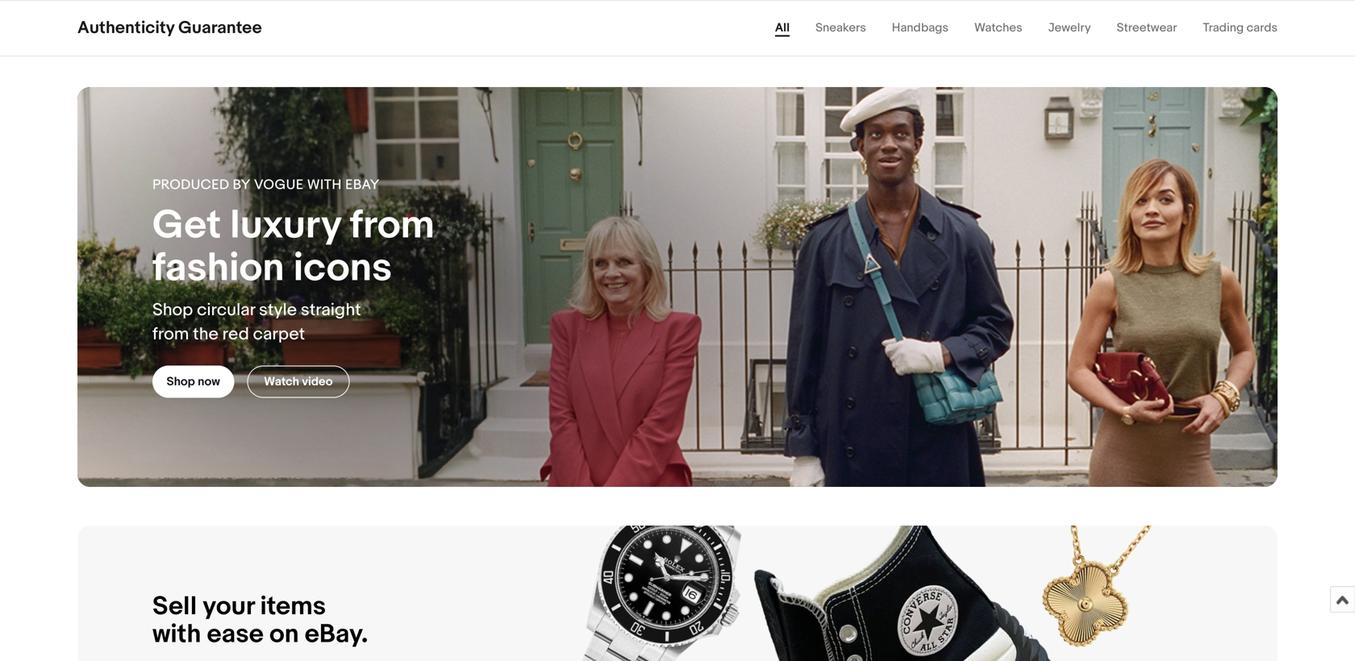 Task type: describe. For each thing, give the bounding box(es) containing it.
$2,590.00
[[100, 17, 157, 31]]

streetwear
[[1117, 21, 1178, 35]]

shop now
[[167, 375, 220, 389]]

$725.00
[[1071, 17, 1117, 31]]

all link
[[775, 21, 790, 37]]

handbags link
[[892, 21, 949, 35]]

sell your items with ease on ebay.
[[153, 591, 368, 651]]

shop now link
[[153, 366, 234, 398]]

red
[[222, 324, 249, 345]]

circular
[[197, 300, 255, 321]]

authenticity
[[77, 17, 175, 38]]

authenticity guarantee
[[77, 17, 262, 38]]

sneakers
[[816, 21, 866, 35]]

ebay.
[[305, 619, 368, 651]]

watches link
[[975, 21, 1023, 35]]

icons
[[293, 244, 392, 292]]

straight
[[301, 300, 361, 321]]

vogue
[[254, 177, 304, 194]]

on
[[270, 619, 299, 651]]

watch video link
[[234, 366, 350, 398]]

now
[[198, 375, 220, 389]]

sell
[[153, 591, 197, 623]]

items
[[260, 591, 326, 623]]

jewelry link
[[1049, 21, 1091, 35]]

style
[[259, 300, 297, 321]]

shop inside produced by vogue with ebay get luxury from fashion icons shop circular style straight from the red carpet
[[153, 300, 193, 321]]

by
[[233, 177, 251, 194]]

shop inside "link"
[[167, 375, 195, 389]]

watch video
[[264, 375, 333, 389]]

jewelry
[[1049, 21, 1091, 35]]

your
[[203, 591, 255, 623]]

sell your items with ease on ebay. link
[[77, 526, 1278, 662]]

trading cards link
[[1203, 21, 1278, 35]]

$725.00 link
[[1048, 0, 1278, 48]]



Task type: vqa. For each thing, say whether or not it's contained in the screenshot.
style
yes



Task type: locate. For each thing, give the bounding box(es) containing it.
trading
[[1203, 21, 1244, 35]]

fashion
[[153, 244, 285, 292]]

streetwear link
[[1117, 21, 1178, 35]]

1 horizontal spatial with
[[307, 177, 342, 194]]

$800.00 link
[[806, 0, 1035, 48]]

with left ease at bottom
[[153, 619, 201, 651]]

1 vertical spatial with
[[153, 619, 201, 651]]

with left ebay
[[307, 177, 342, 194]]

carpet
[[253, 324, 305, 345]]

0 vertical spatial with
[[307, 177, 342, 194]]

0 horizontal spatial from
[[153, 324, 189, 345]]

with for ebay.
[[153, 619, 201, 651]]

sneakers link
[[816, 21, 866, 35]]

with for luxury
[[307, 177, 342, 194]]

from
[[350, 202, 435, 250], [153, 324, 189, 345]]

1 horizontal spatial from
[[350, 202, 435, 250]]

with inside the sell your items with ease on ebay.
[[153, 619, 201, 651]]

watch video button
[[247, 366, 350, 398]]

1 vertical spatial shop
[[167, 375, 195, 389]]

shop left now
[[167, 375, 195, 389]]

0 horizontal spatial with
[[153, 619, 201, 651]]

with inside produced by vogue with ebay get luxury from fashion icons shop circular style straight from the red carpet
[[307, 177, 342, 194]]

produced by vogue with ebay get luxury from fashion icons shop circular style straight from the red carpet
[[153, 177, 435, 345]]

0 vertical spatial shop
[[153, 300, 193, 321]]

guarantee
[[178, 17, 262, 38]]

shop
[[153, 300, 193, 321], [167, 375, 195, 389]]

the
[[193, 324, 219, 345]]

watch
[[264, 375, 299, 389]]

all
[[775, 21, 790, 35]]

with
[[307, 177, 342, 194], [153, 619, 201, 651]]

0 vertical spatial from
[[350, 202, 435, 250]]

luxury
[[230, 202, 341, 250]]

trading cards
[[1203, 21, 1278, 35]]

cards
[[1247, 21, 1278, 35]]

watches
[[975, 21, 1023, 35]]

from down ebay
[[350, 202, 435, 250]]

$2,590.00 link
[[77, 0, 550, 48]]

shop up the
[[153, 300, 193, 321]]

from left the
[[153, 324, 189, 345]]

ease
[[207, 619, 264, 651]]

handbags
[[892, 21, 949, 35]]

ebay
[[345, 177, 380, 194]]

get
[[153, 202, 221, 250]]

1 vertical spatial from
[[153, 324, 189, 345]]

video
[[302, 375, 333, 389]]

$800.00
[[828, 17, 876, 31]]

produced
[[153, 177, 229, 194]]



